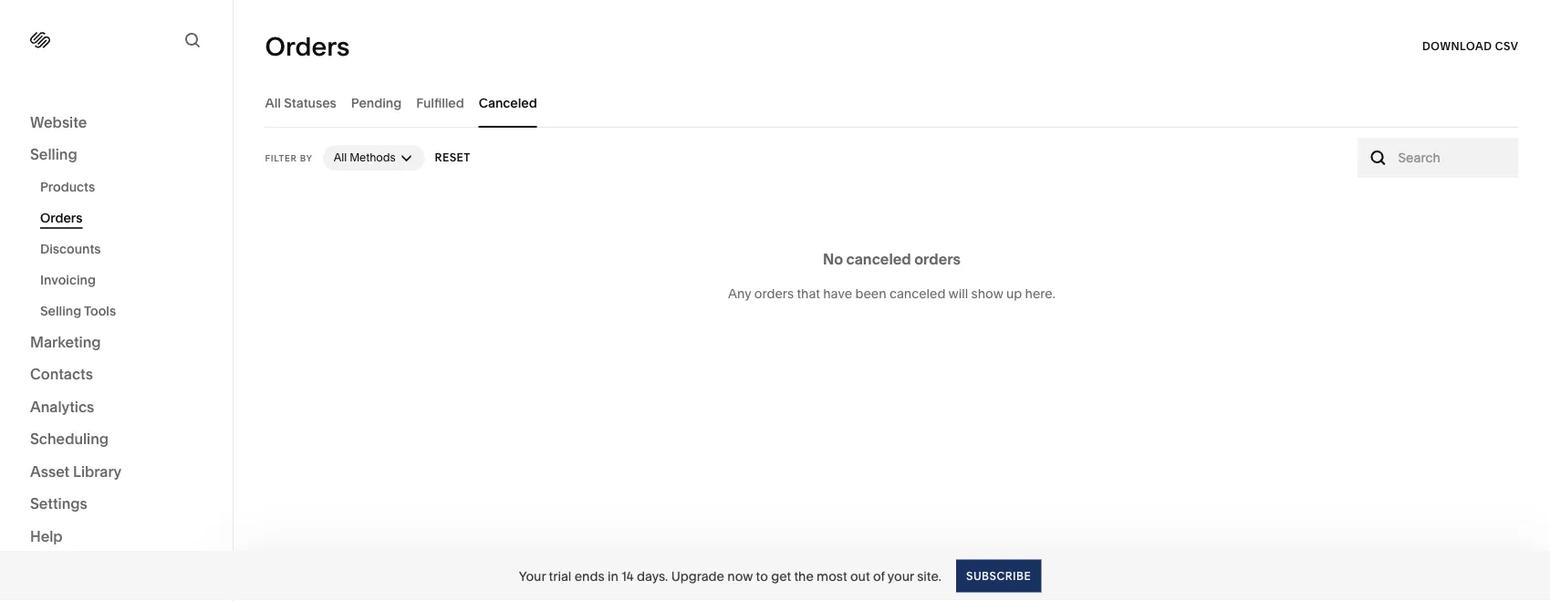 Task type: describe. For each thing, give the bounding box(es) containing it.
here.
[[1025, 286, 1056, 302]]

have
[[823, 286, 852, 302]]

invoicing link
[[40, 265, 213, 296]]

help link
[[30, 527, 63, 547]]

analytics link
[[30, 397, 203, 418]]

the
[[794, 569, 814, 584]]

reset button
[[435, 141, 471, 174]]

all statuses
[[265, 95, 337, 110]]

by
[[300, 152, 313, 163]]

filter by
[[265, 152, 313, 163]]

download
[[1423, 40, 1493, 53]]

pending
[[351, 95, 402, 110]]

subscribe button
[[956, 560, 1042, 593]]

download csv button
[[1423, 30, 1519, 63]]

that
[[797, 286, 820, 302]]

most
[[817, 569, 847, 584]]

1 vertical spatial canceled
[[890, 286, 946, 302]]

statuses
[[284, 95, 337, 110]]

download csv
[[1423, 40, 1519, 53]]

fulfilled button
[[416, 78, 464, 128]]

scheduling link
[[30, 429, 203, 451]]

get
[[771, 569, 791, 584]]

out
[[851, 569, 870, 584]]

now
[[728, 569, 753, 584]]

any orders that have been canceled will show up here.
[[728, 286, 1056, 302]]

products link
[[40, 172, 213, 203]]

contacts
[[30, 366, 93, 383]]

1 horizontal spatial orders
[[915, 250, 961, 268]]

14
[[622, 569, 634, 584]]

trial
[[549, 569, 572, 584]]

website link
[[30, 112, 203, 134]]

0 vertical spatial canceled
[[847, 250, 911, 268]]

invoicing
[[40, 272, 96, 288]]

settings link
[[30, 494, 203, 516]]

all methods
[[334, 151, 396, 164]]

ends
[[575, 569, 605, 584]]

selling link
[[30, 145, 203, 166]]

help
[[30, 528, 63, 545]]

filter
[[265, 152, 297, 163]]

show
[[972, 286, 1004, 302]]

selling tools
[[40, 303, 116, 319]]

any
[[728, 286, 752, 302]]

all for all statuses
[[265, 95, 281, 110]]

your
[[519, 569, 546, 584]]



Task type: vqa. For each thing, say whether or not it's contained in the screenshot.
Subscribe button
yes



Task type: locate. For each thing, give the bounding box(es) containing it.
1 horizontal spatial all
[[334, 151, 347, 164]]

all statuses button
[[265, 78, 337, 128]]

reset
[[435, 151, 471, 164]]

all
[[265, 95, 281, 110], [334, 151, 347, 164]]

canceled left the will
[[890, 286, 946, 302]]

selling for selling tools
[[40, 303, 81, 319]]

orders
[[265, 31, 350, 62], [40, 210, 83, 226]]

all methods button
[[323, 145, 425, 171]]

upgrade
[[671, 569, 725, 584]]

of
[[873, 569, 885, 584]]

all inside button
[[334, 151, 347, 164]]

no canceled orders
[[823, 250, 961, 268]]

1 vertical spatial all
[[334, 151, 347, 164]]

library
[[73, 463, 122, 481]]

canceled
[[479, 95, 537, 110]]

all for all methods
[[334, 151, 347, 164]]

0 horizontal spatial orders
[[40, 210, 83, 226]]

all left statuses
[[265, 95, 281, 110]]

scheduling
[[30, 430, 109, 448]]

site.
[[917, 569, 942, 584]]

1 vertical spatial selling
[[40, 303, 81, 319]]

asset library
[[30, 463, 122, 481]]

0 horizontal spatial orders
[[755, 286, 794, 302]]

contacts link
[[30, 365, 203, 386]]

days.
[[637, 569, 668, 584]]

selling down website
[[30, 146, 77, 163]]

Search field
[[1399, 148, 1509, 168]]

all inside button
[[265, 95, 281, 110]]

canceled up been
[[847, 250, 911, 268]]

orders up the will
[[915, 250, 961, 268]]

1 horizontal spatial orders
[[265, 31, 350, 62]]

discounts link
[[40, 234, 213, 265]]

asset library link
[[30, 462, 203, 483]]

canceled button
[[479, 78, 537, 128]]

0 vertical spatial orders
[[265, 31, 350, 62]]

no
[[823, 250, 843, 268]]

tools
[[84, 303, 116, 319]]

0 horizontal spatial all
[[265, 95, 281, 110]]

pending button
[[351, 78, 402, 128]]

0 vertical spatial selling
[[30, 146, 77, 163]]

analytics
[[30, 398, 94, 416]]

methods
[[350, 151, 396, 164]]

in
[[608, 569, 619, 584]]

settings
[[30, 495, 87, 513]]

selling tools link
[[40, 296, 213, 327]]

website
[[30, 113, 87, 131]]

tab list containing all statuses
[[265, 78, 1519, 128]]

marketing link
[[30, 332, 203, 354]]

asset
[[30, 463, 70, 481]]

csv
[[1496, 40, 1519, 53]]

selling for selling
[[30, 146, 77, 163]]

canceled
[[847, 250, 911, 268], [890, 286, 946, 302]]

tab list
[[265, 78, 1519, 128]]

to
[[756, 569, 768, 584]]

orders link
[[40, 203, 213, 234]]

been
[[856, 286, 887, 302]]

all left the methods
[[334, 151, 347, 164]]

1 vertical spatial orders
[[40, 210, 83, 226]]

1 vertical spatial orders
[[755, 286, 794, 302]]

orders right any
[[755, 286, 794, 302]]

will
[[949, 286, 969, 302]]

discounts
[[40, 241, 101, 257]]

0 vertical spatial all
[[265, 95, 281, 110]]

products
[[40, 179, 95, 195]]

subscribe
[[967, 570, 1032, 583]]

fulfilled
[[416, 95, 464, 110]]

selling up marketing on the bottom left of page
[[40, 303, 81, 319]]

selling
[[30, 146, 77, 163], [40, 303, 81, 319]]

orders
[[915, 250, 961, 268], [755, 286, 794, 302]]

orders down products
[[40, 210, 83, 226]]

up
[[1007, 286, 1022, 302]]

your trial ends in 14 days. upgrade now to get the most out of your site.
[[519, 569, 942, 584]]

0 vertical spatial orders
[[915, 250, 961, 268]]

orders up statuses
[[265, 31, 350, 62]]

marketing
[[30, 333, 101, 351]]

your
[[888, 569, 914, 584]]



